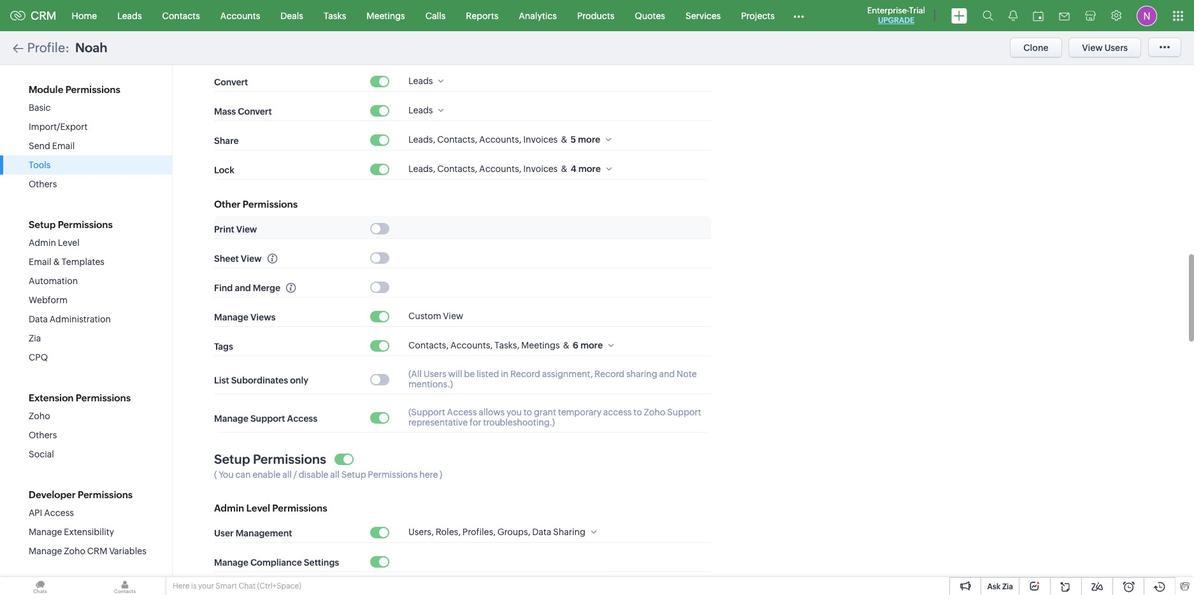 Task type: describe. For each thing, give the bounding box(es) containing it.
extension
[[29, 393, 74, 403]]

access for api access
[[44, 508, 74, 518]]

accounts, for 5
[[479, 134, 521, 145]]

settings
[[304, 557, 339, 568]]

views
[[250, 312, 276, 322]]

for
[[470, 417, 481, 428]]

social
[[29, 449, 54, 459]]

(ctrl+space)
[[257, 582, 301, 591]]

1 vertical spatial meetings
[[521, 340, 560, 350]]

home
[[72, 11, 97, 21]]

more for contacts, accounts, tasks, meetings & 6 more
[[581, 340, 603, 350]]

temporary
[[558, 407, 602, 417]]

(all users will be listed in record assignment, record sharing and note mentions.)
[[408, 369, 697, 389]]

& for contacts, accounts, tasks, meetings & 6 more
[[563, 340, 570, 350]]

lock
[[214, 165, 234, 175]]

admin for admin level
[[29, 238, 56, 248]]

automation
[[29, 276, 78, 286]]

leads, contacts, accounts, invoices & 4 more
[[408, 164, 601, 174]]

signals element
[[1001, 0, 1025, 31]]

module
[[29, 84, 63, 95]]

admin level permissions
[[214, 503, 327, 514]]

user management
[[214, 528, 292, 538]]

4
[[571, 164, 576, 174]]

clone
[[1024, 43, 1049, 53]]

view for custom view
[[443, 311, 463, 321]]

profile
[[27, 40, 65, 55]]

tools
[[29, 160, 51, 170]]

1 to from the left
[[524, 407, 532, 417]]

search image
[[983, 10, 993, 21]]

admin for admin level permissions
[[214, 503, 244, 514]]

1 horizontal spatial zoho
[[64, 546, 85, 556]]

permissions right extension
[[76, 393, 131, 403]]

0 horizontal spatial setup
[[29, 219, 56, 230]]

print
[[214, 224, 234, 234]]

merge
[[253, 283, 280, 293]]

calls
[[426, 11, 446, 21]]

create menu element
[[944, 0, 975, 31]]

subordinates
[[231, 375, 288, 385]]

view for sheet view
[[241, 253, 262, 264]]

manage for manage views
[[214, 312, 248, 322]]

2 to from the left
[[634, 407, 642, 417]]

manage extensibility
[[29, 527, 114, 537]]

calls link
[[415, 0, 456, 31]]

Other Modules field
[[785, 5, 812, 26]]

tags
[[214, 341, 233, 352]]

send email
[[29, 141, 75, 151]]

roles,
[[436, 527, 461, 537]]

mass
[[214, 106, 236, 116]]

products
[[577, 11, 614, 21]]

products link
[[567, 0, 625, 31]]

0 horizontal spatial email
[[29, 257, 51, 267]]

services
[[686, 11, 721, 21]]

leads, for leads, contacts, accounts, invoices & 4 more
[[408, 164, 435, 174]]

1 record from the left
[[510, 369, 540, 379]]

enterprise-trial upgrade
[[867, 6, 925, 25]]

view users button
[[1069, 38, 1141, 58]]

deals link
[[270, 0, 313, 31]]

list
[[214, 375, 229, 385]]

profile : noah
[[27, 40, 108, 55]]

contacts, for leads, contacts, accounts, invoices & 5 more
[[437, 134, 477, 145]]

access
[[603, 407, 632, 417]]

sheet
[[214, 253, 239, 264]]

admin level
[[29, 238, 80, 248]]

profiles,
[[463, 527, 496, 537]]

custom
[[408, 311, 441, 321]]

users for (all
[[424, 369, 447, 379]]

analytics
[[519, 11, 557, 21]]

1 others from the top
[[29, 179, 57, 189]]

services link
[[675, 0, 731, 31]]

manage views
[[214, 312, 276, 322]]

& for leads, contacts, accounts, invoices & 5 more
[[561, 134, 567, 145]]

permissions down the '/'
[[272, 503, 327, 514]]

disable
[[299, 470, 328, 480]]

api
[[29, 508, 42, 518]]

home link
[[62, 0, 107, 31]]

permissions up print view
[[243, 199, 298, 210]]

1 horizontal spatial data
[[532, 527, 551, 537]]

0 vertical spatial and
[[235, 283, 251, 293]]

templates
[[62, 257, 104, 267]]

leads for convert
[[408, 76, 433, 86]]

tasks link
[[313, 0, 356, 31]]

chats image
[[0, 577, 80, 595]]

more for leads, contacts, accounts, invoices & 4 more
[[578, 164, 601, 174]]

0 vertical spatial email
[[52, 141, 75, 151]]

2 vertical spatial contacts,
[[408, 340, 449, 350]]

manage for manage extensibility
[[29, 527, 62, 537]]

here is your smart chat (ctrl+space)
[[173, 582, 301, 591]]

leads for mass convert
[[408, 105, 433, 115]]

sharing
[[553, 527, 586, 537]]

0 vertical spatial convert
[[214, 77, 248, 87]]

module permissions
[[29, 84, 120, 95]]

view inside button
[[1082, 43, 1103, 53]]

permissions up admin level
[[58, 219, 113, 230]]

ask
[[987, 582, 1001, 591]]

zoho inside (support access allows you to grant temporary access to zoho support representative for troubleshooting.)
[[644, 407, 665, 417]]

clone button
[[1010, 38, 1062, 58]]

data administration
[[29, 314, 111, 324]]

meetings link
[[356, 0, 415, 31]]

0 vertical spatial setup permissions
[[29, 219, 113, 230]]

deals
[[281, 11, 303, 21]]

developer permissions
[[29, 489, 133, 500]]

listed
[[477, 369, 499, 379]]

find
[[214, 283, 233, 293]]

custom view
[[408, 311, 463, 321]]

1 vertical spatial crm
[[87, 546, 107, 556]]

permissions up the '/'
[[253, 452, 326, 466]]

meetings inside meetings link
[[367, 11, 405, 21]]

support inside (support access allows you to grant temporary access to zoho support representative for troubleshooting.)
[[667, 407, 701, 417]]

manage zoho crm variables
[[29, 546, 146, 556]]

user
[[214, 528, 234, 538]]

2 all from the left
[[330, 470, 340, 480]]

manage for manage zoho crm variables
[[29, 546, 62, 556]]

reports link
[[456, 0, 509, 31]]

& for leads, contacts, accounts, invoices & 4 more
[[561, 164, 567, 174]]

5
[[571, 134, 576, 145]]

view for print view
[[236, 224, 257, 234]]

leads, for leads, contacts, accounts, invoices & 5 more
[[408, 134, 435, 145]]

:
[[65, 40, 69, 55]]



Task type: locate. For each thing, give the bounding box(es) containing it.
access for (support access allows you to grant temporary access to zoho support representative for troubleshooting.)
[[447, 407, 477, 417]]

email up automation
[[29, 257, 51, 267]]

1 vertical spatial leads,
[[408, 164, 435, 174]]

0 horizontal spatial to
[[524, 407, 532, 417]]

projects
[[741, 11, 775, 21]]

( you can enable all / disable all setup permissions here )
[[214, 470, 442, 480]]

crm
[[31, 9, 56, 22], [87, 546, 107, 556]]

support down note
[[667, 407, 701, 417]]

2 horizontal spatial access
[[447, 407, 477, 417]]

view right sheet
[[241, 253, 262, 264]]

2 vertical spatial setup
[[341, 470, 366, 480]]

others up social
[[29, 430, 57, 440]]

you
[[219, 470, 234, 480]]

0 horizontal spatial admin
[[29, 238, 56, 248]]

assignment,
[[542, 369, 593, 379]]

zoho right access at the bottom of page
[[644, 407, 665, 417]]

be
[[464, 369, 475, 379]]

ask zia
[[987, 582, 1013, 591]]

2 vertical spatial accounts,
[[450, 340, 493, 350]]

leads
[[117, 11, 142, 21], [408, 76, 433, 86], [408, 105, 433, 115]]

0 vertical spatial meetings
[[367, 11, 405, 21]]

contacts, down leads, contacts, accounts, invoices & 5 more
[[437, 164, 477, 174]]

1 vertical spatial data
[[532, 527, 551, 537]]

crm down extensibility
[[87, 546, 107, 556]]

0 horizontal spatial level
[[58, 238, 80, 248]]

1 vertical spatial setup
[[214, 452, 250, 466]]

setup permissions up admin level
[[29, 219, 113, 230]]

share
[[214, 136, 239, 146]]

record right in
[[510, 369, 540, 379]]

meetings left calls
[[367, 11, 405, 21]]

1 horizontal spatial crm
[[87, 546, 107, 556]]

& left 6
[[563, 340, 570, 350]]

invoices for 4
[[523, 164, 558, 174]]

others down the tools
[[29, 179, 57, 189]]

/
[[294, 470, 297, 480]]

convert up mass
[[214, 77, 248, 87]]

level up user management
[[246, 503, 270, 514]]

manage
[[214, 312, 248, 322], [214, 413, 248, 424], [29, 527, 62, 537], [29, 546, 62, 556], [214, 557, 248, 568]]

& left 4
[[561, 164, 567, 174]]

and left note
[[659, 369, 675, 379]]

variables
[[109, 546, 146, 556]]

basic
[[29, 103, 51, 113]]

2 others from the top
[[29, 430, 57, 440]]

& left 5
[[561, 134, 567, 145]]

manage for manage compliance settings
[[214, 557, 248, 568]]

permissions
[[65, 84, 120, 95], [243, 199, 298, 210], [58, 219, 113, 230], [76, 393, 131, 403], [253, 452, 326, 466], [368, 470, 418, 480], [78, 489, 133, 500], [272, 503, 327, 514]]

1 horizontal spatial setup permissions
[[214, 452, 326, 466]]

tasks
[[324, 11, 346, 21]]

2 horizontal spatial setup
[[341, 470, 366, 480]]

mails element
[[1051, 1, 1078, 30]]

to right you
[[524, 407, 532, 417]]

will
[[448, 369, 462, 379]]

support
[[667, 407, 701, 417], [250, 413, 285, 424]]

0 vertical spatial leads,
[[408, 134, 435, 145]]

sharing
[[626, 369, 657, 379]]

mentions.)
[[408, 379, 453, 389]]

0 vertical spatial leads
[[117, 11, 142, 21]]

0 vertical spatial zia
[[29, 333, 41, 343]]

zia right ask
[[1002, 582, 1013, 591]]

0 horizontal spatial access
[[44, 508, 74, 518]]

email
[[52, 141, 75, 151], [29, 257, 51, 267]]

setup up admin level
[[29, 219, 56, 230]]

access down developer
[[44, 508, 74, 518]]

and right find
[[235, 283, 251, 293]]

0 horizontal spatial all
[[282, 470, 292, 480]]

level up email & templates
[[58, 238, 80, 248]]

1 vertical spatial users
[[424, 369, 447, 379]]

management
[[236, 528, 292, 538]]

1 vertical spatial accounts,
[[479, 164, 521, 174]]

more right 5
[[578, 134, 600, 145]]

0 horizontal spatial support
[[250, 413, 285, 424]]

setup permissions up enable
[[214, 452, 326, 466]]

accounts, down leads, contacts, accounts, invoices & 5 more
[[479, 164, 521, 174]]

list subordinates only
[[214, 375, 308, 385]]

0 vertical spatial contacts,
[[437, 134, 477, 145]]

1 horizontal spatial level
[[246, 503, 270, 514]]

0 horizontal spatial zia
[[29, 333, 41, 343]]

0 vertical spatial more
[[578, 134, 600, 145]]

leads, contacts, accounts, invoices & 5 more
[[408, 134, 600, 145]]

users inside button
[[1105, 43, 1128, 53]]

zoho down manage extensibility
[[64, 546, 85, 556]]

view right clone button
[[1082, 43, 1103, 53]]

(support
[[408, 407, 445, 417]]

manage down api access
[[29, 527, 62, 537]]

1 horizontal spatial support
[[667, 407, 701, 417]]

print view
[[214, 224, 257, 234]]

leads,
[[408, 134, 435, 145], [408, 164, 435, 174]]

representative
[[408, 417, 468, 428]]

0 horizontal spatial crm
[[31, 9, 56, 22]]

setup right disable
[[341, 470, 366, 480]]

admin
[[29, 238, 56, 248], [214, 503, 244, 514]]

2 vertical spatial leads
[[408, 105, 433, 115]]

invoices for 5
[[523, 134, 558, 145]]

(all
[[408, 369, 422, 379]]

0 vertical spatial users
[[1105, 43, 1128, 53]]

record left sharing
[[595, 369, 625, 379]]

convert
[[214, 77, 248, 87], [238, 106, 272, 116]]

contacts image
[[85, 577, 165, 595]]

1 horizontal spatial access
[[287, 413, 317, 424]]

noah
[[75, 40, 108, 55]]

tasks,
[[495, 340, 520, 350]]

zia up cpq
[[29, 333, 41, 343]]

0 horizontal spatial users
[[424, 369, 447, 379]]

1 horizontal spatial all
[[330, 470, 340, 480]]

data
[[29, 314, 48, 324], [532, 527, 551, 537]]

more for leads, contacts, accounts, invoices & 5 more
[[578, 134, 600, 145]]

more
[[578, 134, 600, 145], [578, 164, 601, 174], [581, 340, 603, 350]]

access inside (support access allows you to grant temporary access to zoho support representative for troubleshooting.)
[[447, 407, 477, 417]]

1 horizontal spatial meetings
[[521, 340, 560, 350]]

admin up user
[[214, 503, 244, 514]]

smart
[[216, 582, 237, 591]]

enable
[[253, 470, 281, 480]]

contacts, accounts, tasks, meetings & 6 more
[[408, 340, 603, 350]]

1 vertical spatial email
[[29, 257, 51, 267]]

reports
[[466, 11, 499, 21]]

zoho down extension
[[29, 411, 50, 421]]

calendar image
[[1033, 11, 1044, 21]]

0 horizontal spatial zoho
[[29, 411, 50, 421]]

manage up tags
[[214, 312, 248, 322]]

0 vertical spatial others
[[29, 179, 57, 189]]

users inside (all users will be listed in record assignment, record sharing and note mentions.)
[[424, 369, 447, 379]]

only
[[290, 375, 308, 385]]

users, roles, profiles, groups, data sharing
[[408, 527, 586, 537]]

1 horizontal spatial email
[[52, 141, 75, 151]]

0 vertical spatial invoices
[[523, 134, 558, 145]]

allows
[[479, 407, 505, 417]]

data left sharing
[[532, 527, 551, 537]]

crm link
[[10, 9, 56, 22]]

note
[[677, 369, 697, 379]]

all left the '/'
[[282, 470, 292, 480]]

contacts, up leads, contacts, accounts, invoices & 4 more
[[437, 134, 477, 145]]

1 vertical spatial invoices
[[523, 164, 558, 174]]

1 leads, from the top
[[408, 134, 435, 145]]

access left allows
[[447, 407, 477, 417]]

profile image
[[1137, 5, 1157, 26]]

support down list subordinates only
[[250, 413, 285, 424]]

webform
[[29, 295, 68, 305]]

1 vertical spatial admin
[[214, 503, 244, 514]]

quotes link
[[625, 0, 675, 31]]

and inside (all users will be listed in record assignment, record sharing and note mentions.)
[[659, 369, 675, 379]]

groups,
[[498, 527, 530, 537]]

0 horizontal spatial record
[[510, 369, 540, 379]]

leads inside leads 'link'
[[117, 11, 142, 21]]

other permissions
[[214, 199, 298, 210]]

quotes
[[635, 11, 665, 21]]

permissions up extensibility
[[78, 489, 133, 500]]

leads link
[[107, 0, 152, 31]]

users,
[[408, 527, 434, 537]]

0 horizontal spatial meetings
[[367, 11, 405, 21]]

convert right mass
[[238, 106, 272, 116]]

1 horizontal spatial zia
[[1002, 582, 1013, 591]]

invoices left 5
[[523, 134, 558, 145]]

)
[[440, 470, 442, 480]]

email & templates
[[29, 257, 104, 267]]

view right the print
[[236, 224, 257, 234]]

admin up email & templates
[[29, 238, 56, 248]]

level for admin level permissions
[[246, 503, 270, 514]]

view users
[[1082, 43, 1128, 53]]

0 horizontal spatial setup permissions
[[29, 219, 113, 230]]

0 horizontal spatial data
[[29, 314, 48, 324]]

2 vertical spatial more
[[581, 340, 603, 350]]

& down admin level
[[53, 257, 60, 267]]

send
[[29, 141, 50, 151]]

others
[[29, 179, 57, 189], [29, 430, 57, 440]]

2 leads, from the top
[[408, 164, 435, 174]]

manage down list
[[214, 413, 248, 424]]

search element
[[975, 0, 1001, 31]]

1 vertical spatial contacts,
[[437, 164, 477, 174]]

1 vertical spatial zia
[[1002, 582, 1013, 591]]

data down the webform
[[29, 314, 48, 324]]

1 invoices from the top
[[523, 134, 558, 145]]

1 horizontal spatial admin
[[214, 503, 244, 514]]

accounts, for 4
[[479, 164, 521, 174]]

0 vertical spatial data
[[29, 314, 48, 324]]

manage up smart
[[214, 557, 248, 568]]

1 vertical spatial leads
[[408, 76, 433, 86]]

mails image
[[1059, 12, 1070, 20]]

contacts link
[[152, 0, 210, 31]]

sheet view
[[214, 253, 262, 264]]

1 all from the left
[[282, 470, 292, 480]]

access down only
[[287, 413, 317, 424]]

2 record from the left
[[595, 369, 625, 379]]

create menu image
[[951, 8, 967, 23]]

1 vertical spatial and
[[659, 369, 675, 379]]

6
[[573, 340, 579, 350]]

extension permissions
[[29, 393, 131, 403]]

contacts, for leads, contacts, accounts, invoices & 4 more
[[437, 164, 477, 174]]

enterprise-
[[867, 6, 909, 15]]

manage down manage extensibility
[[29, 546, 62, 556]]

1 vertical spatial others
[[29, 430, 57, 440]]

1 horizontal spatial and
[[659, 369, 675, 379]]

is
[[191, 582, 197, 591]]

extensibility
[[64, 527, 114, 537]]

accounts, up be at bottom left
[[450, 340, 493, 350]]

setup
[[29, 219, 56, 230], [214, 452, 250, 466], [341, 470, 366, 480]]

all right disable
[[330, 470, 340, 480]]

troubleshooting.)
[[483, 417, 555, 428]]

1 horizontal spatial users
[[1105, 43, 1128, 53]]

to
[[524, 407, 532, 417], [634, 407, 642, 417]]

manage for manage support access
[[214, 413, 248, 424]]

accounts, up leads, contacts, accounts, invoices & 4 more
[[479, 134, 521, 145]]

1 vertical spatial convert
[[238, 106, 272, 116]]

signals image
[[1009, 10, 1018, 21]]

to right access at the bottom of page
[[634, 407, 642, 417]]

1 vertical spatial setup permissions
[[214, 452, 326, 466]]

setup up you
[[214, 452, 250, 466]]

users for view
[[1105, 43, 1128, 53]]

record
[[510, 369, 540, 379], [595, 369, 625, 379]]

permissions down noah
[[65, 84, 120, 95]]

2 invoices from the top
[[523, 164, 558, 174]]

upgrade
[[878, 16, 915, 25]]

all
[[282, 470, 292, 480], [330, 470, 340, 480]]

level for admin level
[[58, 238, 80, 248]]

other
[[214, 199, 241, 210]]

permissions left the here
[[368, 470, 418, 480]]

0 vertical spatial setup
[[29, 219, 56, 230]]

profile element
[[1129, 0, 1165, 31]]

api access
[[29, 508, 74, 518]]

0 horizontal spatial and
[[235, 283, 251, 293]]

1 vertical spatial more
[[578, 164, 601, 174]]

contacts, down custom
[[408, 340, 449, 350]]

meetings right tasks,
[[521, 340, 560, 350]]

email down import/export
[[52, 141, 75, 151]]

0 vertical spatial accounts,
[[479, 134, 521, 145]]

0 vertical spatial level
[[58, 238, 80, 248]]

here
[[173, 582, 190, 591]]

2 horizontal spatial zoho
[[644, 407, 665, 417]]

1 horizontal spatial setup
[[214, 452, 250, 466]]

0 vertical spatial crm
[[31, 9, 56, 22]]

accounts
[[220, 11, 260, 21]]

crm up profile
[[31, 9, 56, 22]]

compliance
[[250, 557, 302, 568]]

more right 6
[[581, 340, 603, 350]]

1 horizontal spatial record
[[595, 369, 625, 379]]

developer
[[29, 489, 76, 500]]

you
[[507, 407, 522, 417]]

more right 4
[[578, 164, 601, 174]]

0 vertical spatial admin
[[29, 238, 56, 248]]

invoices
[[523, 134, 558, 145], [523, 164, 558, 174]]

1 horizontal spatial to
[[634, 407, 642, 417]]

1 vertical spatial level
[[246, 503, 270, 514]]

invoices left 4
[[523, 164, 558, 174]]

view right custom
[[443, 311, 463, 321]]



Task type: vqa. For each thing, say whether or not it's contained in the screenshot.
Mode on the top right
no



